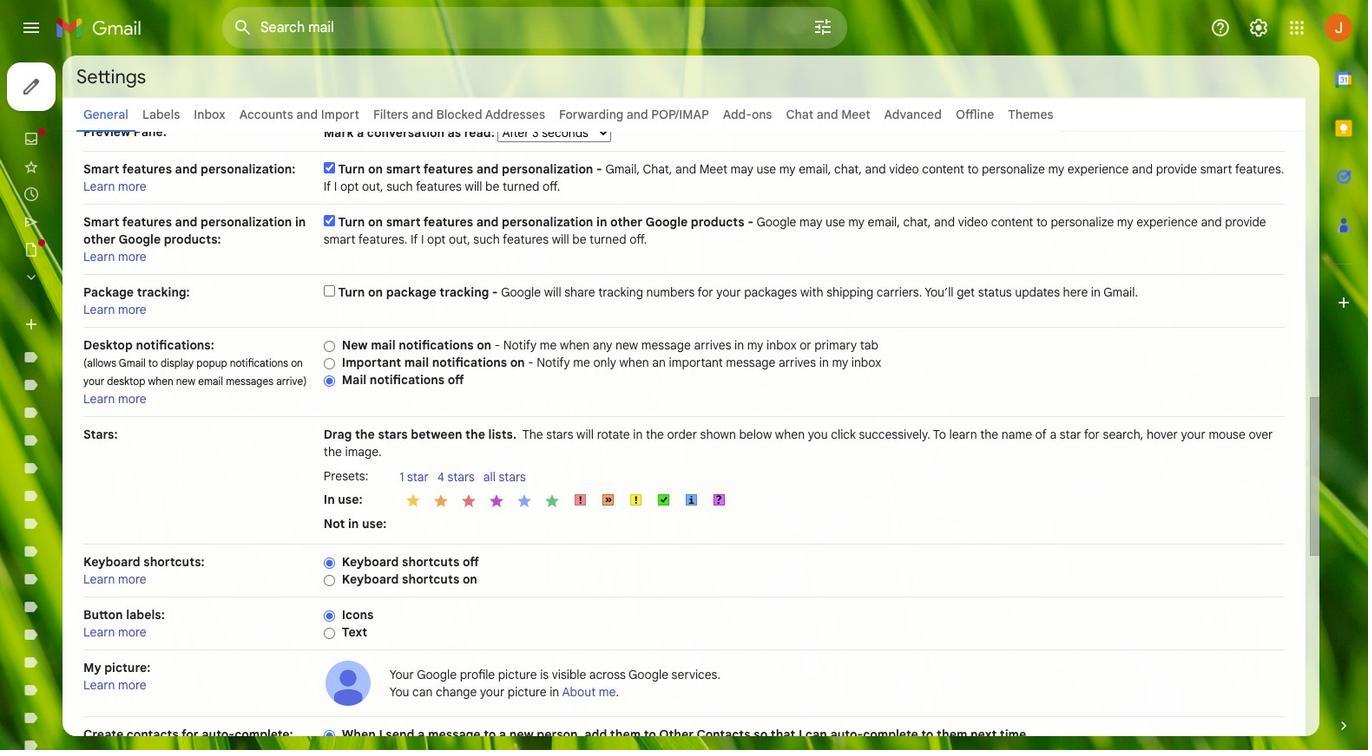 Task type: vqa. For each thing, say whether or not it's contained in the screenshot.
Drafts
no



Task type: locate. For each thing, give the bounding box(es) containing it.
will inside google may use my email, chat, and video content to personalize my experience and provide smart features. if i opt out, such features will be turned off.
[[552, 232, 569, 247]]

1 vertical spatial if
[[411, 232, 418, 247]]

smart inside smart features and personalization in other google products: learn more
[[83, 214, 119, 230]]

such
[[387, 179, 413, 194], [473, 232, 500, 247]]

be inside google may use my email, chat, and video content to personalize my experience and provide smart features. if i opt out, such features will be turned off.
[[572, 232, 586, 247]]

provide inside the gmail, chat, and meet may use my email, chat, and video content to personalize my experience and provide smart features. if i opt out, such features will be turned off.
[[1156, 161, 1197, 177]]

4 more from the top
[[118, 392, 146, 407]]

products:
[[164, 232, 221, 247]]

click
[[831, 427, 856, 443]]

off
[[448, 372, 464, 388], [463, 555, 479, 570]]

0 horizontal spatial meet
[[699, 161, 727, 177]]

a right send
[[418, 727, 425, 743]]

2 learn more link from the top
[[83, 249, 146, 265]]

that
[[771, 727, 795, 743]]

shortcuts up "keyboard shortcuts on"
[[402, 555, 460, 570]]

content inside google may use my email, chat, and video content to personalize my experience and provide smart features. if i opt out, such features will be turned off.
[[991, 214, 1033, 230]]

be
[[485, 179, 500, 194], [572, 232, 586, 247]]

1 tracking from the left
[[440, 285, 489, 300]]

email,
[[799, 161, 831, 177], [868, 214, 900, 230]]

turned
[[503, 179, 540, 194], [590, 232, 626, 247]]

other up package on the left top of page
[[83, 232, 116, 247]]

personalization down personalization:
[[201, 214, 292, 230]]

if up package
[[411, 232, 418, 247]]

0 vertical spatial such
[[387, 179, 413, 194]]

0 horizontal spatial personalize
[[982, 161, 1045, 177]]

google left products
[[645, 214, 688, 230]]

1 horizontal spatial experience
[[1137, 214, 1198, 230]]

them left next
[[937, 727, 967, 743]]

chat, up carriers.
[[903, 214, 931, 230]]

7 learn more link from the top
[[83, 678, 146, 694]]

use inside google may use my email, chat, and video content to personalize my experience and provide smart features. if i opt out, such features will be turned off.
[[826, 214, 845, 230]]

0 horizontal spatial other
[[83, 232, 116, 247]]

1 horizontal spatial tracking
[[598, 285, 643, 300]]

learn more link for smart features and personalization in other google products: learn more
[[83, 249, 146, 265]]

learn more link up button
[[83, 572, 146, 588]]

in right rotate
[[633, 427, 643, 443]]

features. inside google may use my email, chat, and video content to personalize my experience and provide smart features. if i opt out, such features will be turned off.
[[358, 232, 407, 247]]

read:
[[464, 125, 495, 141]]

notify for notify me when any new message arrives in my inbox or primary tab
[[503, 338, 537, 353]]

me left any
[[540, 338, 557, 353]]

Keyboard shortcuts on radio
[[324, 575, 335, 588]]

1 vertical spatial chat,
[[903, 214, 931, 230]]

1 learn more link from the top
[[83, 179, 146, 194]]

when i send a message to a new person, add them to other contacts so that i can auto-complete to them next time
[[342, 727, 1026, 743]]

be down the turn on smart features and personalization -
[[485, 179, 500, 194]]

star inside the stars will rotate in the order shown below when you click successively. to learn the name of a star for search, hover your mouse over the image.
[[1060, 427, 1081, 443]]

4 learn more link from the top
[[83, 392, 146, 407]]

off. up numbers
[[630, 232, 647, 247]]

1 horizontal spatial content
[[991, 214, 1033, 230]]

5 more from the top
[[118, 572, 146, 588]]

image.
[[345, 444, 382, 460]]

features inside google may use my email, chat, and video content to personalize my experience and provide smart features. if i opt out, such features will be turned off.
[[503, 232, 549, 247]]

learn inside button labels: learn more
[[83, 625, 115, 641]]

2 horizontal spatial message
[[726, 355, 776, 371]]

personalization up turn on smart features and personalization in other google products -
[[502, 161, 593, 177]]

more down preview pane:
[[118, 179, 146, 194]]

themes
[[1008, 107, 1054, 122]]

to right 'complete'
[[921, 727, 934, 743]]

i inside the gmail, chat, and meet may use my email, chat, and video content to personalize my experience and provide smart features. if i opt out, such features will be turned off.
[[334, 179, 337, 194]]

a
[[357, 125, 364, 141], [1050, 427, 1057, 443], [418, 727, 425, 743], [499, 727, 506, 743]]

0 vertical spatial experience
[[1068, 161, 1129, 177]]

0 horizontal spatial chat,
[[834, 161, 862, 177]]

0 vertical spatial if
[[324, 179, 331, 194]]

out,
[[362, 179, 383, 194], [449, 232, 470, 247]]

Mail notifications off radio
[[324, 375, 335, 388]]

0 horizontal spatial use
[[757, 161, 776, 177]]

display
[[161, 357, 194, 370]]

video
[[889, 161, 919, 177], [958, 214, 988, 230]]

complete
[[863, 727, 918, 743]]

1 horizontal spatial star
[[1060, 427, 1081, 443]]

1 vertical spatial such
[[473, 232, 500, 247]]

learn up button
[[83, 572, 115, 588]]

learn more link for keyboard shortcuts: learn more
[[83, 572, 146, 588]]

accounts
[[239, 107, 293, 122]]

to inside the gmail, chat, and meet may use my email, chat, and video content to personalize my experience and provide smart features. if i opt out, such features will be turned off.
[[967, 161, 979, 177]]

tab list
[[1320, 56, 1368, 688]]

other down gmail,
[[610, 214, 643, 230]]

2 turn from the top
[[338, 214, 365, 230]]

2 shortcuts from the top
[[402, 572, 460, 588]]

inbox left or in the right top of the page
[[767, 338, 797, 353]]

your down the (allows
[[83, 375, 104, 388]]

turn on smart features and personalization in other google products -
[[338, 214, 757, 230]]

0 vertical spatial off.
[[543, 179, 560, 194]]

1 smart from the top
[[83, 161, 119, 177]]

keyboard inside keyboard shortcuts: learn more
[[83, 555, 140, 570]]

provide inside google may use my email, chat, and video content to personalize my experience and provide smart features. if i opt out, such features will be turned off.
[[1225, 214, 1266, 230]]

personalization for turn on smart features and personalization in other google products -
[[502, 214, 593, 230]]

message down change
[[428, 727, 481, 743]]

use inside the gmail, chat, and meet may use my email, chat, and video content to personalize my experience and provide smart features. if i opt out, such features will be turned off.
[[757, 161, 776, 177]]

star right of
[[1060, 427, 1081, 443]]

learn more link down package on the left top of page
[[83, 302, 146, 318]]

0 vertical spatial may
[[731, 161, 754, 177]]

1 vertical spatial off
[[463, 555, 479, 570]]

to up updates on the right
[[1036, 214, 1048, 230]]

share
[[564, 285, 595, 300]]

more down labels:
[[118, 625, 146, 641]]

0 vertical spatial notify
[[503, 338, 537, 353]]

learn inside my picture: learn more
[[83, 678, 115, 694]]

to
[[933, 427, 946, 443]]

profile
[[460, 668, 495, 683]]

0 horizontal spatial them
[[610, 727, 641, 743]]

will left rotate
[[576, 427, 594, 443]]

0 horizontal spatial turned
[[503, 179, 540, 194]]

the left lists.
[[465, 427, 485, 443]]

mouse
[[1209, 427, 1246, 443]]

6 more from the top
[[118, 625, 146, 641]]

mail up mail notifications off at the left of the page
[[404, 355, 429, 371]]

may down the gmail, chat, and meet may use my email, chat, and video content to personalize my experience and provide smart features. if i opt out, such features will be turned off.
[[800, 214, 823, 230]]

chat, down chat and meet link
[[834, 161, 862, 177]]

email, up carriers.
[[868, 214, 900, 230]]

be inside the gmail, chat, and meet may use my email, chat, and video content to personalize my experience and provide smart features. if i opt out, such features will be turned off.
[[485, 179, 500, 194]]

1 horizontal spatial meet
[[841, 107, 870, 122]]

1 horizontal spatial turned
[[590, 232, 626, 247]]

filters and blocked addresses link
[[373, 107, 545, 122]]

1 vertical spatial turned
[[590, 232, 626, 247]]

my up gmail.
[[1117, 214, 1133, 230]]

new down display
[[176, 375, 195, 388]]

personalize up here
[[1051, 214, 1114, 230]]

will
[[465, 179, 482, 194], [552, 232, 569, 247], [544, 285, 561, 300], [576, 427, 594, 443]]

inbox down tab
[[851, 355, 881, 371]]

products
[[691, 214, 744, 230]]

experience inside google may use my email, chat, and video content to personalize my experience and provide smart features. if i opt out, such features will be turned off.
[[1137, 214, 1198, 230]]

1 auto- from the left
[[202, 727, 235, 743]]

stars up image. on the bottom left
[[378, 427, 408, 443]]

google inside google may use my email, chat, and video content to personalize my experience and provide smart features. if i opt out, such features will be turned off.
[[757, 214, 796, 230]]

picture down is
[[508, 685, 547, 701]]

1 vertical spatial me
[[573, 355, 590, 371]]

3 learn more link from the top
[[83, 302, 146, 318]]

2 tracking from the left
[[598, 285, 643, 300]]

in right not
[[348, 516, 359, 532]]

them
[[610, 727, 641, 743], [937, 727, 967, 743]]

learn inside smart features and personalization: learn more
[[83, 179, 115, 194]]

message up an
[[641, 338, 691, 353]]

themes link
[[1008, 107, 1054, 122]]

arrive)
[[276, 375, 307, 388]]

new up "important mail notifications on - notify me only when an important message arrives in my inbox"
[[616, 338, 638, 353]]

0 horizontal spatial inbox
[[767, 338, 797, 353]]

1 turn from the top
[[338, 161, 365, 177]]

0 vertical spatial meet
[[841, 107, 870, 122]]

1 star 4 stars all stars
[[400, 470, 526, 485]]

my down chat
[[779, 161, 796, 177]]

more inside button labels: learn more
[[118, 625, 146, 641]]

1 vertical spatial inbox
[[851, 355, 881, 371]]

personalize
[[982, 161, 1045, 177], [1051, 214, 1114, 230]]

learn inside 'desktop notifications: (allows gmail to display popup notifications on your desktop when new email messages arrive) learn more'
[[83, 392, 115, 407]]

your inside the stars will rotate in the order shown below when you click successively. to learn the name of a star for search, hover your mouse over the image.
[[1181, 427, 1206, 443]]

my left or in the right top of the page
[[747, 338, 764, 353]]

2 vertical spatial turn
[[338, 285, 365, 300]]

name
[[1002, 427, 1032, 443]]

may down add-
[[731, 161, 754, 177]]

content inside the gmail, chat, and meet may use my email, chat, and video content to personalize my experience and provide smart features. if i opt out, such features will be turned off.
[[922, 161, 964, 177]]

package
[[83, 285, 134, 300]]

may inside the gmail, chat, and meet may use my email, chat, and video content to personalize my experience and provide smart features. if i opt out, such features will be turned off.
[[731, 161, 754, 177]]

tracking right package
[[440, 285, 489, 300]]

to down offline
[[967, 161, 979, 177]]

picture image
[[324, 660, 372, 708]]

0 horizontal spatial opt
[[340, 179, 359, 194]]

0 horizontal spatial features.
[[358, 232, 407, 247]]

your inside 'desktop notifications: (allows gmail to display popup notifications on your desktop when new email messages arrive) learn more'
[[83, 375, 104, 388]]

all stars link
[[483, 470, 535, 487]]

Search mail text field
[[260, 19, 764, 36]]

1 vertical spatial off.
[[630, 232, 647, 247]]

content down the advanced
[[922, 161, 964, 177]]

labels
[[142, 107, 180, 122]]

5 learn more link from the top
[[83, 572, 146, 588]]

and inside smart features and personalization: learn more
[[175, 161, 197, 177]]

out, inside the gmail, chat, and meet may use my email, chat, and video content to personalize my experience and provide smart features. if i opt out, such features will be turned off.
[[362, 179, 383, 194]]

lists.
[[488, 427, 517, 443]]

support image
[[1210, 17, 1231, 38]]

Text radio
[[324, 627, 335, 641]]

0 vertical spatial turned
[[503, 179, 540, 194]]

your down profile
[[480, 685, 505, 701]]

3 turn from the top
[[338, 285, 365, 300]]

when inside 'desktop notifications: (allows gmail to display popup notifications on your desktop when new email messages arrive) learn more'
[[148, 375, 173, 388]]

keyboard up button
[[83, 555, 140, 570]]

keyboard shortcuts: learn more
[[83, 555, 205, 588]]

learn more link down preview
[[83, 179, 146, 194]]

2 horizontal spatial new
[[616, 338, 638, 353]]

other inside smart features and personalization in other google products: learn more
[[83, 232, 116, 247]]

1 vertical spatial provide
[[1225, 214, 1266, 230]]

0 horizontal spatial arrives
[[694, 338, 731, 353]]

experience inside the gmail, chat, and meet may use my email, chat, and video content to personalize my experience and provide smart features. if i opt out, such features will be turned off.
[[1068, 161, 1129, 177]]

2 vertical spatial me
[[599, 685, 616, 701]]

mail
[[371, 338, 396, 353], [404, 355, 429, 371]]

keyboard shortcuts on
[[342, 572, 477, 588]]

for right contacts
[[181, 727, 199, 743]]

.
[[616, 685, 619, 701]]

1 vertical spatial notify
[[537, 355, 570, 371]]

me for when
[[540, 338, 557, 353]]

2 smart from the top
[[83, 214, 119, 230]]

off.
[[543, 179, 560, 194], [630, 232, 647, 247]]

filters
[[373, 107, 408, 122]]

if down mark
[[324, 179, 331, 194]]

gmail, chat, and meet may use my email, chat, and video content to personalize my experience and provide smart features. if i opt out, such features will be turned off.
[[324, 161, 1284, 194]]

0 vertical spatial video
[[889, 161, 919, 177]]

None search field
[[222, 7, 847, 49]]

more down package on the left top of page
[[118, 302, 146, 318]]

0 horizontal spatial if
[[324, 179, 331, 194]]

google down the gmail, chat, and meet may use my email, chat, and video content to personalize my experience and provide smart features. if i opt out, such features will be turned off.
[[757, 214, 796, 230]]

- for tracking
[[492, 285, 498, 300]]

more down the 'desktop'
[[118, 392, 146, 407]]

0 vertical spatial out,
[[362, 179, 383, 194]]

keyboard for keyboard shortcuts on
[[342, 572, 399, 588]]

in down visible
[[550, 685, 559, 701]]

my picture: learn more
[[83, 661, 150, 694]]

smart features and personalization: learn more
[[83, 161, 296, 194]]

1 vertical spatial video
[[958, 214, 988, 230]]

turned up share
[[590, 232, 626, 247]]

None checkbox
[[324, 162, 335, 174], [324, 215, 335, 227], [324, 286, 335, 297], [324, 162, 335, 174], [324, 215, 335, 227], [324, 286, 335, 297]]

1 horizontal spatial mail
[[404, 355, 429, 371]]

0 horizontal spatial auto-
[[202, 727, 235, 743]]

New mail notifications on radio
[[324, 340, 335, 353]]

google inside smart features and personalization in other google products: learn more
[[118, 232, 161, 247]]

0 vertical spatial off
[[448, 372, 464, 388]]

more up package on the left top of page
[[118, 249, 146, 265]]

off for keyboard shortcuts off
[[463, 555, 479, 570]]

4 learn from the top
[[83, 392, 115, 407]]

0 vertical spatial for
[[698, 285, 713, 300]]

picture:
[[104, 661, 150, 676]]

offline
[[956, 107, 994, 122]]

advanced search options image
[[806, 10, 840, 44]]

features inside smart features and personalization: learn more
[[122, 161, 172, 177]]

i up package
[[421, 232, 424, 247]]

6 learn more link from the top
[[83, 625, 146, 641]]

forwarding and pop/imap link
[[559, 107, 709, 122]]

notify left only in the top left of the page
[[537, 355, 570, 371]]

google may use my email, chat, and video content to personalize my experience and provide smart features. if i opt out, such features will be turned off.
[[324, 214, 1266, 247]]

popup
[[196, 357, 227, 370]]

1 vertical spatial mail
[[404, 355, 429, 371]]

7 learn from the top
[[83, 678, 115, 694]]

1 vertical spatial personalize
[[1051, 214, 1114, 230]]

off. up turn on smart features and personalization in other google products -
[[543, 179, 560, 194]]

new
[[616, 338, 638, 353], [176, 375, 195, 388], [509, 727, 534, 743]]

gmail image
[[56, 10, 150, 45]]

personalize inside google may use my email, chat, and video content to personalize my experience and provide smart features. if i opt out, such features will be turned off.
[[1051, 214, 1114, 230]]

a right mark
[[357, 125, 364, 141]]

arrives
[[694, 338, 731, 353], [779, 355, 816, 371]]

3 more from the top
[[118, 302, 146, 318]]

off. inside google may use my email, chat, and video content to personalize my experience and provide smart features. if i opt out, such features will be turned off.
[[630, 232, 647, 247]]

1 vertical spatial meet
[[699, 161, 727, 177]]

off for mail notifications off
[[448, 372, 464, 388]]

learn more link down button
[[83, 625, 146, 641]]

forwarding and pop/imap
[[559, 107, 709, 122]]

as
[[448, 125, 461, 141]]

1 horizontal spatial out,
[[449, 232, 470, 247]]

features
[[122, 161, 172, 177], [423, 161, 473, 177], [416, 179, 462, 194], [122, 214, 172, 230], [423, 214, 473, 230], [503, 232, 549, 247]]

learn down preview
[[83, 179, 115, 194]]

personalization for turn on smart features and personalization -
[[502, 161, 593, 177]]

0 vertical spatial features.
[[1235, 161, 1284, 177]]

about me link
[[562, 685, 616, 701]]

video up get
[[958, 214, 988, 230]]

off up "keyboard shortcuts on"
[[463, 555, 479, 570]]

i right the that
[[799, 727, 802, 743]]

learn more link for package tracking: learn more
[[83, 302, 146, 318]]

tab
[[860, 338, 878, 353]]

0 horizontal spatial out,
[[362, 179, 383, 194]]

contacts
[[697, 727, 751, 743]]

0 horizontal spatial be
[[485, 179, 500, 194]]

google left share
[[501, 285, 541, 300]]

mail
[[342, 372, 367, 388]]

1 horizontal spatial chat,
[[903, 214, 931, 230]]

arrives up important at the top of page
[[694, 338, 731, 353]]

notifications inside 'desktop notifications: (allows gmail to display popup notifications on your desktop when new email messages arrive) learn more'
[[230, 357, 288, 370]]

tracking right share
[[598, 285, 643, 300]]

0 vertical spatial turn
[[338, 161, 365, 177]]

over
[[1249, 427, 1273, 443]]

1 horizontal spatial video
[[958, 214, 988, 230]]

1 horizontal spatial email,
[[868, 214, 900, 230]]

1 horizontal spatial such
[[473, 232, 500, 247]]

0 horizontal spatial off.
[[543, 179, 560, 194]]

notifications:
[[136, 338, 214, 353]]

auto- right contacts
[[202, 727, 235, 743]]

3 learn from the top
[[83, 302, 115, 318]]

tracking
[[440, 285, 489, 300], [598, 285, 643, 300]]

when left you
[[775, 427, 805, 443]]

0 vertical spatial shortcuts
[[402, 555, 460, 570]]

0 horizontal spatial new
[[176, 375, 195, 388]]

1 horizontal spatial provide
[[1225, 214, 1266, 230]]

1 vertical spatial features.
[[358, 232, 407, 247]]

7 more from the top
[[118, 678, 146, 694]]

stars right the all
[[499, 470, 526, 485]]

smart
[[386, 161, 421, 177], [1200, 161, 1232, 177], [386, 214, 421, 230], [324, 232, 355, 247]]

such down turn on smart features and personalization in other google products -
[[473, 232, 500, 247]]

0 vertical spatial opt
[[340, 179, 359, 194]]

your
[[390, 668, 414, 683]]

0 vertical spatial chat,
[[834, 161, 862, 177]]

1 more from the top
[[118, 179, 146, 194]]

1 horizontal spatial inbox
[[851, 355, 881, 371]]

1 vertical spatial use
[[826, 214, 845, 230]]

meet up products
[[699, 161, 727, 177]]

1 vertical spatial experience
[[1137, 214, 1198, 230]]

0 vertical spatial arrives
[[694, 338, 731, 353]]

1 horizontal spatial can
[[805, 727, 827, 743]]

personalize inside the gmail, chat, and meet may use my email, chat, and video content to personalize my experience and provide smart features. if i opt out, such features will be turned off.
[[982, 161, 1045, 177]]

1 learn from the top
[[83, 179, 115, 194]]

0 horizontal spatial provide
[[1156, 161, 1197, 177]]

important
[[669, 355, 723, 371]]

smart inside the gmail, chat, and meet may use my email, chat, and video content to personalize my experience and provide smart features. if i opt out, such features will be turned off.
[[1200, 161, 1232, 177]]

navigation
[[0, 56, 208, 751]]

more inside my picture: learn more
[[118, 678, 146, 694]]

0 vertical spatial be
[[485, 179, 500, 194]]

them right the add
[[610, 727, 641, 743]]

opt up package
[[427, 232, 446, 247]]

email
[[198, 375, 223, 388]]

learn up package on the left top of page
[[83, 249, 115, 265]]

when
[[342, 727, 376, 743]]

1 horizontal spatial off.
[[630, 232, 647, 247]]

1 vertical spatial for
[[1084, 427, 1100, 443]]

complete:
[[235, 727, 293, 743]]

learn inside "package tracking: learn more"
[[83, 302, 115, 318]]

smart for other
[[83, 214, 119, 230]]

6 learn from the top
[[83, 625, 115, 641]]

arrives down or in the right top of the page
[[779, 355, 816, 371]]

video inside google may use my email, chat, and video content to personalize my experience and provide smart features. if i opt out, such features will be turned off.
[[958, 214, 988, 230]]

stars
[[378, 427, 408, 443], [546, 427, 573, 443], [447, 470, 475, 485], [499, 470, 526, 485]]

any
[[593, 338, 612, 353]]

5 learn from the top
[[83, 572, 115, 588]]

1 vertical spatial out,
[[449, 232, 470, 247]]

turned up turn on smart features and personalization in other google products -
[[503, 179, 540, 194]]

learn down the 'desktop'
[[83, 392, 115, 407]]

2 more from the top
[[118, 249, 146, 265]]

chat, inside google may use my email, chat, and video content to personalize my experience and provide smart features. if i opt out, such features will be turned off.
[[903, 214, 931, 230]]

to right gmail
[[148, 357, 158, 370]]

picture
[[498, 668, 537, 683], [508, 685, 547, 701]]

1 horizontal spatial opt
[[427, 232, 446, 247]]

0 horizontal spatial email,
[[799, 161, 831, 177]]

the up image. on the bottom left
[[355, 427, 375, 443]]

me down across
[[599, 685, 616, 701]]

learn more link
[[83, 179, 146, 194], [83, 249, 146, 265], [83, 302, 146, 318], [83, 392, 146, 407], [83, 572, 146, 588], [83, 625, 146, 641], [83, 678, 146, 694]]

smart inside smart features and personalization: learn more
[[83, 161, 119, 177]]

0 horizontal spatial tracking
[[440, 285, 489, 300]]

services.
[[672, 668, 721, 683]]

1 vertical spatial content
[[991, 214, 1033, 230]]

off. inside the gmail, chat, and meet may use my email, chat, and video content to personalize my experience and provide smart features. if i opt out, such features will be turned off.
[[543, 179, 560, 194]]

use down the gmail, chat, and meet may use my email, chat, and video content to personalize my experience and provide smart features. if i opt out, such features will be turned off.
[[826, 214, 845, 230]]

1 vertical spatial shortcuts
[[402, 572, 460, 588]]

more inside keyboard shortcuts: learn more
[[118, 572, 146, 588]]

1 vertical spatial other
[[83, 232, 116, 247]]

keyboard for keyboard shortcuts: learn more
[[83, 555, 140, 570]]

when inside the stars will rotate in the order shown below when you click successively. to learn the name of a star for search, hover your mouse over the image.
[[775, 427, 805, 443]]

learn down button
[[83, 625, 115, 641]]

1 horizontal spatial personalize
[[1051, 214, 1114, 230]]

such inside the gmail, chat, and meet may use my email, chat, and video content to personalize my experience and provide smart features. if i opt out, such features will be turned off.
[[387, 179, 413, 194]]

0 vertical spatial mail
[[371, 338, 396, 353]]

1 shortcuts from the top
[[402, 555, 460, 570]]

2 learn from the top
[[83, 249, 115, 265]]

learn down package on the left top of page
[[83, 302, 115, 318]]

2 vertical spatial message
[[428, 727, 481, 743]]

1 vertical spatial be
[[572, 232, 586, 247]]

keyboard for keyboard shortcuts off
[[342, 555, 399, 570]]

your right the hover
[[1181, 427, 1206, 443]]

1 vertical spatial opt
[[427, 232, 446, 247]]

change
[[436, 685, 477, 701]]

turn
[[338, 161, 365, 177], [338, 214, 365, 230], [338, 285, 365, 300]]

may
[[731, 161, 754, 177], [800, 214, 823, 230]]

0 vertical spatial other
[[610, 214, 643, 230]]

2 horizontal spatial me
[[599, 685, 616, 701]]

out, down conversation
[[362, 179, 383, 194]]

be down turn on smart features and personalization in other google products -
[[572, 232, 586, 247]]

0 vertical spatial star
[[1060, 427, 1081, 443]]

1 horizontal spatial use
[[826, 214, 845, 230]]

0 vertical spatial provide
[[1156, 161, 1197, 177]]

the
[[355, 427, 375, 443], [465, 427, 485, 443], [646, 427, 664, 443], [980, 427, 999, 443], [324, 444, 342, 460]]

off up the between
[[448, 372, 464, 388]]

me for only
[[573, 355, 590, 371]]



Task type: describe. For each thing, give the bounding box(es) containing it.
filters and blocked addresses
[[373, 107, 545, 122]]

more inside smart features and personalization: learn more
[[118, 179, 146, 194]]

shortcuts:
[[143, 555, 205, 570]]

2 auto- from the left
[[830, 727, 863, 743]]

add
[[585, 727, 607, 743]]

so
[[754, 727, 768, 743]]

Icons radio
[[324, 610, 335, 623]]

1 vertical spatial picture
[[508, 685, 547, 701]]

labels:
[[126, 608, 165, 623]]

addresses
[[485, 107, 545, 122]]

new mail notifications on - notify me when any new message arrives in my inbox or primary tab
[[342, 338, 878, 353]]

drag
[[324, 427, 352, 443]]

turn on smart features and personalization -
[[338, 161, 605, 177]]

email, inside google may use my email, chat, and video content to personalize my experience and provide smart features. if i opt out, such features will be turned off.
[[868, 214, 900, 230]]

stars right 4
[[447, 470, 475, 485]]

1 them from the left
[[610, 727, 641, 743]]

turn for turn on smart features and personalization in other google products -
[[338, 214, 365, 230]]

personalization:
[[201, 161, 296, 177]]

0 vertical spatial inbox
[[767, 338, 797, 353]]

Keyboard shortcuts off radio
[[324, 557, 335, 570]]

1 vertical spatial arrives
[[779, 355, 816, 371]]

notify for notify me only when an important message arrives in my inbox
[[537, 355, 570, 371]]

your inside the your google profile picture is visible across google services. you can change your picture in about me .
[[480, 685, 505, 701]]

learn
[[949, 427, 977, 443]]

1 horizontal spatial message
[[641, 338, 691, 353]]

to inside 'desktop notifications: (allows gmail to display popup notifications on your desktop when new email messages arrive) learn more'
[[148, 357, 158, 370]]

1 vertical spatial use:
[[362, 516, 387, 532]]

2 them from the left
[[937, 727, 967, 743]]

learn more link for button labels: learn more
[[83, 625, 146, 641]]

my down themes 'link' at right
[[1048, 161, 1064, 177]]

new inside 'desktop notifications: (allows gmail to display popup notifications on your desktop when new email messages arrive) learn more'
[[176, 375, 195, 388]]

email, inside the gmail, chat, and meet may use my email, chat, and video content to personalize my experience and provide smart features. if i opt out, such features will be turned off.
[[799, 161, 831, 177]]

you
[[808, 427, 828, 443]]

turn for turn on smart features and personalization -
[[338, 161, 365, 177]]

my down the gmail, chat, and meet may use my email, chat, and video content to personalize my experience and provide smart features. if i opt out, such features will be turned off.
[[848, 214, 865, 230]]

other
[[659, 727, 694, 743]]

add-ons link
[[723, 107, 772, 122]]

in down turn on package tracking - google will share tracking numbers for your packages with shipping carriers. you'll get status updates here in gmail.
[[735, 338, 744, 353]]

4 stars link
[[437, 470, 483, 487]]

in right here
[[1091, 285, 1101, 300]]

if inside the gmail, chat, and meet may use my email, chat, and video content to personalize my experience and provide smart features. if i opt out, such features will be turned off.
[[324, 179, 331, 194]]

- for any
[[495, 338, 500, 353]]

pop/imap
[[651, 107, 709, 122]]

for inside the stars will rotate in the order shown below when you click successively. to learn the name of a star for search, hover your mouse over the image.
[[1084, 427, 1100, 443]]

get
[[957, 285, 975, 300]]

preview
[[83, 124, 130, 140]]

mail for new
[[371, 338, 396, 353]]

to left other
[[644, 727, 656, 743]]

features inside the gmail, chat, and meet may use my email, chat, and video content to personalize my experience and provide smart features. if i opt out, such features will be turned off.
[[416, 179, 462, 194]]

of
[[1035, 427, 1047, 443]]

desktop
[[107, 375, 145, 388]]

only
[[593, 355, 616, 371]]

settings image
[[1248, 17, 1269, 38]]

0 horizontal spatial for
[[181, 727, 199, 743]]

gmail,
[[605, 161, 640, 177]]

you
[[390, 685, 409, 701]]

my down primary
[[832, 355, 848, 371]]

learn inside keyboard shortcuts: learn more
[[83, 572, 115, 588]]

shipping
[[827, 285, 874, 300]]

inbox
[[194, 107, 225, 122]]

personalization inside smart features and personalization in other google products: learn more
[[201, 214, 292, 230]]

an
[[652, 355, 666, 371]]

to inside google may use my email, chat, and video content to personalize my experience and provide smart features. if i opt out, such features will be turned off.
[[1036, 214, 1048, 230]]

order
[[667, 427, 697, 443]]

you'll
[[925, 285, 954, 300]]

smart inside google may use my email, chat, and video content to personalize my experience and provide smart features. if i opt out, such features will be turned off.
[[324, 232, 355, 247]]

general
[[83, 107, 128, 122]]

next
[[971, 727, 997, 743]]

the down drag
[[324, 444, 342, 460]]

in inside smart features and personalization in other google products: learn more
[[295, 214, 306, 230]]

in down primary
[[819, 355, 829, 371]]

time
[[1000, 727, 1026, 743]]

video inside the gmail, chat, and meet may use my email, chat, and video content to personalize my experience and provide smart features. if i opt out, such features will be turned off.
[[889, 161, 919, 177]]

between
[[411, 427, 462, 443]]

google up change
[[417, 668, 457, 683]]

button
[[83, 608, 123, 623]]

mail for important
[[404, 355, 429, 371]]

i left send
[[379, 727, 383, 743]]

Important mail notifications on radio
[[324, 358, 335, 371]]

package tracking: learn more
[[83, 285, 190, 318]]

general link
[[83, 107, 128, 122]]

in down gmail,
[[596, 214, 607, 230]]

tracking:
[[137, 285, 190, 300]]

or
[[800, 338, 811, 353]]

when left an
[[619, 355, 649, 371]]

accounts and import link
[[239, 107, 359, 122]]

in inside the stars will rotate in the order shown below when you click successively. to learn the name of a star for search, hover your mouse over the image.
[[633, 427, 643, 443]]

in inside the your google profile picture is visible across google services. you can change your picture in about me .
[[550, 685, 559, 701]]

0 vertical spatial picture
[[498, 668, 537, 683]]

turned inside google may use my email, chat, and video content to personalize my experience and provide smart features. if i opt out, such features will be turned off.
[[590, 232, 626, 247]]

will inside the gmail, chat, and meet may use my email, chat, and video content to personalize my experience and provide smart features. if i opt out, such features will be turned off.
[[465, 179, 482, 194]]

more inside smart features and personalization in other google products: learn more
[[118, 249, 146, 265]]

me inside the your google profile picture is visible across google services. you can change your picture in about me .
[[599, 685, 616, 701]]

the stars will rotate in the order shown below when you click successively. to learn the name of a star for search, hover your mouse over the image.
[[324, 427, 1273, 460]]

0 horizontal spatial star
[[407, 470, 429, 485]]

more inside 'desktop notifications: (allows gmail to display popup notifications on your desktop when new email messages arrive) learn more'
[[118, 392, 146, 407]]

across
[[589, 668, 626, 683]]

labels link
[[142, 107, 180, 122]]

the right the learn
[[980, 427, 999, 443]]

on inside 'desktop notifications: (allows gmail to display popup notifications on your desktop when new email messages arrive) learn more'
[[291, 357, 303, 370]]

out, inside google may use my email, chat, and video content to personalize my experience and provide smart features. if i opt out, such features will be turned off.
[[449, 232, 470, 247]]

desktop
[[83, 338, 133, 353]]

i inside google may use my email, chat, and video content to personalize my experience and provide smart features. if i opt out, such features will be turned off.
[[421, 232, 424, 247]]

chat and meet
[[786, 107, 870, 122]]

settings
[[76, 65, 146, 88]]

inbox link
[[194, 107, 225, 122]]

opt inside the gmail, chat, and meet may use my email, chat, and video content to personalize my experience and provide smart features. if i opt out, such features will be turned off.
[[340, 179, 359, 194]]

preview pane:
[[83, 124, 167, 140]]

features inside smart features and personalization in other google products: learn more
[[122, 214, 172, 230]]

updates
[[1015, 285, 1060, 300]]

contacts
[[127, 727, 179, 743]]

smart for more
[[83, 161, 119, 177]]

a left person,
[[499, 727, 506, 743]]

mail notifications off
[[342, 372, 464, 388]]

below
[[739, 427, 772, 443]]

if inside google may use my email, chat, and video content to personalize my experience and provide smart features. if i opt out, such features will be turned off.
[[411, 232, 418, 247]]

- for when
[[528, 355, 534, 371]]

advanced link
[[884, 107, 942, 122]]

person,
[[537, 727, 581, 743]]

your left packages
[[716, 285, 741, 300]]

features. inside the gmail, chat, and meet may use my email, chat, and video content to personalize my experience and provide smart features. if i opt out, such features will be turned off.
[[1235, 161, 1284, 177]]

learn more link for my picture: learn more
[[83, 678, 146, 694]]

shortcuts for on
[[402, 572, 460, 588]]

icons
[[342, 608, 374, 623]]

google right across
[[629, 668, 668, 683]]

text
[[342, 625, 367, 641]]

to down profile
[[484, 727, 496, 743]]

with
[[800, 285, 824, 300]]

the left order
[[646, 427, 664, 443]]

offline link
[[956, 107, 994, 122]]

1 vertical spatial message
[[726, 355, 776, 371]]

shortcuts for off
[[402, 555, 460, 570]]

search mail image
[[227, 12, 259, 43]]

1 horizontal spatial for
[[698, 285, 713, 300]]

main menu image
[[21, 17, 42, 38]]

the
[[522, 427, 543, 443]]

(allows
[[83, 357, 116, 370]]

conversation
[[367, 125, 444, 141]]

primary
[[814, 338, 857, 353]]

learn inside smart features and personalization in other google products: learn more
[[83, 249, 115, 265]]

keyboard shortcuts off
[[342, 555, 479, 570]]

your google profile picture is visible across google services. you can change your picture in about me .
[[390, 668, 721, 701]]

will inside the stars will rotate in the order shown below when you click successively. to learn the name of a star for search, hover your mouse over the image.
[[576, 427, 594, 443]]

chat, inside the gmail, chat, and meet may use my email, chat, and video content to personalize my experience and provide smart features. if i opt out, such features will be turned off.
[[834, 161, 862, 177]]

0 vertical spatial use:
[[338, 492, 363, 507]]

meet inside the gmail, chat, and meet may use my email, chat, and video content to personalize my experience and provide smart features. if i opt out, such features will be turned off.
[[699, 161, 727, 177]]

all
[[483, 470, 496, 485]]

in
[[324, 492, 335, 507]]

visible
[[552, 668, 586, 683]]

about
[[562, 685, 596, 701]]

will left share
[[544, 285, 561, 300]]

learn more link for smart features and personalization: learn more
[[83, 179, 146, 194]]

opt inside google may use my email, chat, and video content to personalize my experience and provide smart features. if i opt out, such features will be turned off.
[[427, 232, 446, 247]]

when left any
[[560, 338, 590, 353]]

add-ons
[[723, 107, 772, 122]]

gmail.
[[1104, 285, 1138, 300]]

When I send a message to a new person, add them to Other Contacts so that I can auto-complete to them next time radio
[[324, 730, 335, 743]]

in use:
[[324, 492, 363, 507]]

messages
[[226, 375, 274, 388]]

2 vertical spatial new
[[509, 727, 534, 743]]

hover
[[1147, 427, 1178, 443]]

1 vertical spatial can
[[805, 727, 827, 743]]

and inside smart features and personalization in other google products: learn more
[[175, 214, 197, 230]]

drag the stars between the lists.
[[324, 427, 517, 443]]

rotate
[[597, 427, 630, 443]]

a inside the stars will rotate in the order shown below when you click successively. to learn the name of a star for search, hover your mouse over the image.
[[1050, 427, 1057, 443]]

such inside google may use my email, chat, and video content to personalize my experience and provide smart features. if i opt out, such features will be turned off.
[[473, 232, 500, 247]]

not
[[324, 516, 345, 532]]

can inside the your google profile picture is visible across google services. you can change your picture in about me .
[[412, 685, 433, 701]]

stars:
[[83, 427, 118, 443]]

here
[[1063, 285, 1088, 300]]

packages
[[744, 285, 797, 300]]

more inside "package tracking: learn more"
[[118, 302, 146, 318]]

may inside google may use my email, chat, and video content to personalize my experience and provide smart features. if i opt out, such features will be turned off.
[[800, 214, 823, 230]]

important
[[342, 355, 401, 371]]

new
[[342, 338, 368, 353]]

search,
[[1103, 427, 1144, 443]]

1
[[400, 470, 404, 485]]

turned inside the gmail, chat, and meet may use my email, chat, and video content to personalize my experience and provide smart features. if i opt out, such features will be turned off.
[[503, 179, 540, 194]]

smart features and personalization in other google products: learn more
[[83, 214, 306, 265]]

0 horizontal spatial message
[[428, 727, 481, 743]]

create contacts for auto-complete:
[[83, 727, 293, 743]]

1 horizontal spatial other
[[610, 214, 643, 230]]

desktop notifications: (allows gmail to display popup notifications on your desktop when new email messages arrive) learn more
[[83, 338, 307, 407]]

stars inside the stars will rotate in the order shown below when you click successively. to learn the name of a star for search, hover your mouse over the image.
[[546, 427, 573, 443]]



